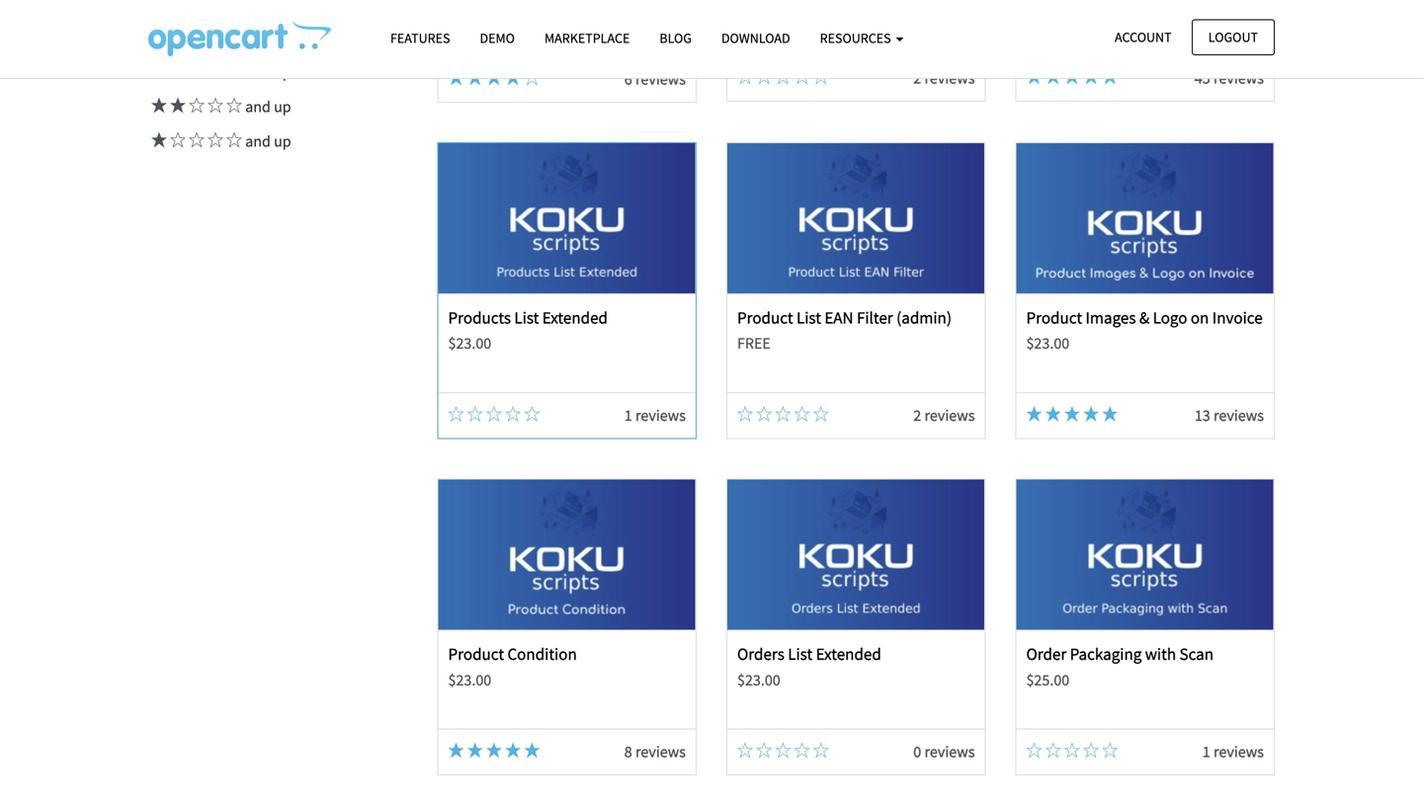 Task type: vqa. For each thing, say whether or not it's contained in the screenshot.
Account Edit image
no



Task type: describe. For each thing, give the bounding box(es) containing it.
product for product list ean filter (admin)
[[737, 307, 793, 328]]

resources
[[820, 29, 894, 47]]

2 2 from the top
[[914, 406, 922, 426]]

8 reviews
[[625, 742, 686, 762]]

order packaging with scan $25.00
[[1027, 644, 1214, 690]]

order
[[1027, 644, 1067, 665]]

product list ean filter (admin) image
[[728, 143, 985, 294]]

13
[[1195, 406, 1211, 426]]

scan
[[1180, 644, 1214, 665]]

logout link
[[1192, 19, 1275, 55]]

logo
[[1153, 307, 1188, 328]]

extended for products list extended
[[542, 307, 608, 328]]

product for product images & logo on invoice
[[1027, 307, 1082, 328]]

opencart - marketplace image
[[148, 21, 331, 56]]

filter
[[857, 307, 893, 328]]

orders
[[737, 644, 785, 665]]

order packaging with scan link
[[1027, 644, 1214, 665]]

6
[[625, 69, 632, 89]]

1 2 reviews from the top
[[914, 68, 975, 88]]

marketplace
[[545, 29, 630, 47]]

resources link
[[805, 21, 919, 55]]

marketplace link
[[530, 21, 645, 55]]

free
[[737, 334, 771, 354]]

and up for 4th 'and up' link
[[242, 131, 291, 151]]

on
[[1191, 307, 1209, 328]]

product list ean filter (admin) link
[[737, 307, 952, 328]]

0
[[914, 742, 922, 762]]

features link
[[376, 21, 465, 55]]

product for product condition
[[448, 644, 504, 665]]

account
[[1115, 28, 1172, 46]]

ean
[[825, 307, 854, 328]]

product condition link
[[448, 644, 577, 665]]

products list extended image
[[439, 143, 696, 294]]

4 and from the top
[[245, 131, 271, 151]]

products list extended link
[[448, 307, 608, 328]]

demo link
[[465, 21, 530, 55]]

demo
[[480, 29, 515, 47]]

logout
[[1209, 28, 1258, 46]]

product list ean filter (admin) free
[[737, 307, 952, 354]]

1 and from the top
[[245, 28, 271, 47]]

download
[[722, 29, 790, 47]]

2 and from the top
[[245, 62, 271, 82]]

45
[[1195, 68, 1211, 88]]

packaging
[[1070, 644, 1142, 665]]

product condition image
[[439, 480, 696, 630]]

3 and from the top
[[245, 97, 271, 117]]

(admin)
[[897, 307, 952, 328]]

products
[[448, 307, 511, 328]]

list for products
[[514, 307, 539, 328]]



Task type: locate. For each thing, give the bounding box(es) containing it.
extended
[[542, 307, 608, 328], [816, 644, 881, 665]]

reviews for product images & logo on invoice
[[1214, 406, 1264, 426]]

and up
[[242, 28, 291, 47], [242, 62, 291, 82], [242, 97, 291, 117], [242, 131, 291, 151]]

4 and up from the top
[[242, 131, 291, 151]]

3 and up link from the top
[[148, 97, 291, 117]]

4 up from the top
[[274, 131, 291, 151]]

1 horizontal spatial extended
[[816, 644, 881, 665]]

reviews
[[925, 68, 975, 88], [1214, 68, 1264, 88], [636, 69, 686, 89], [636, 406, 686, 426], [925, 406, 975, 426], [1214, 406, 1264, 426], [636, 742, 686, 762], [925, 742, 975, 762], [1214, 742, 1264, 762]]

1 and up from the top
[[242, 28, 291, 47]]

0 reviews
[[914, 742, 975, 762]]

0 vertical spatial 2
[[914, 68, 922, 88]]

8
[[625, 742, 632, 762]]

2
[[914, 68, 922, 88], [914, 406, 922, 426]]

list inside product list ean filter (admin) free
[[797, 307, 821, 328]]

list for orders
[[788, 644, 813, 665]]

1 vertical spatial 1
[[1203, 742, 1211, 762]]

list inside products list extended $23.00
[[514, 307, 539, 328]]

1
[[625, 406, 632, 426], [1203, 742, 1211, 762]]

$23.00 inside product images & logo on invoice $23.00
[[1027, 334, 1070, 354]]

product inside 'product condition $23.00'
[[448, 644, 504, 665]]

0 horizontal spatial product
[[448, 644, 504, 665]]

extended for orders list extended
[[816, 644, 881, 665]]

0 vertical spatial 1
[[625, 406, 632, 426]]

2 horizontal spatial product
[[1027, 307, 1082, 328]]

list right the products
[[514, 307, 539, 328]]

0 horizontal spatial 1
[[625, 406, 632, 426]]

reviews for product condition
[[636, 742, 686, 762]]

1 horizontal spatial 1 reviews
[[1203, 742, 1264, 762]]

up for third 'and up' link from the bottom of the page
[[274, 62, 291, 82]]

up for 4th 'and up' link
[[274, 131, 291, 151]]

$23.00 inside 'product condition $23.00'
[[448, 670, 492, 690]]

6 reviews
[[625, 69, 686, 89]]

with
[[1145, 644, 1176, 665]]

reviews for orders list extended
[[925, 742, 975, 762]]

extended inside products list extended $23.00
[[542, 307, 608, 328]]

1 2 from the top
[[914, 68, 922, 88]]

product up free
[[737, 307, 793, 328]]

1 for products list extended
[[625, 406, 632, 426]]

1 reviews for products list extended
[[625, 406, 686, 426]]

products list extended $23.00
[[448, 307, 608, 354]]

$23.00 inside orders list extended $23.00
[[737, 670, 781, 690]]

orders list extended image
[[728, 480, 985, 630]]

up for 4th 'and up' link from the bottom
[[274, 28, 291, 47]]

1 vertical spatial 2
[[914, 406, 922, 426]]

and up for 4th 'and up' link from the bottom
[[242, 28, 291, 47]]

list for product
[[797, 307, 821, 328]]

1 vertical spatial extended
[[816, 644, 881, 665]]

star light o image
[[223, 28, 242, 44], [223, 63, 242, 78], [737, 69, 753, 84], [775, 69, 791, 84], [813, 69, 829, 84], [524, 70, 540, 85], [205, 97, 223, 113], [205, 132, 223, 148], [223, 132, 242, 148], [448, 406, 464, 422], [467, 406, 483, 422], [775, 406, 791, 422], [813, 406, 829, 422], [756, 743, 772, 759], [775, 743, 791, 759], [1027, 743, 1042, 759], [1046, 743, 1061, 759], [1102, 743, 1118, 759]]

invoice
[[1213, 307, 1263, 328]]

product images & logo on invoice $23.00
[[1027, 307, 1263, 354]]

product images & logo on invoice link
[[1027, 307, 1263, 328]]

blog
[[660, 29, 692, 47]]

45 reviews
[[1195, 68, 1264, 88]]

3 and up from the top
[[242, 97, 291, 117]]

account link
[[1098, 19, 1189, 55]]

download link
[[707, 21, 805, 55]]

2 and up link from the top
[[148, 62, 291, 82]]

and
[[245, 28, 271, 47], [245, 62, 271, 82], [245, 97, 271, 117], [245, 131, 271, 151]]

reviews for products list extended
[[636, 406, 686, 426]]

1 reviews
[[625, 406, 686, 426], [1203, 742, 1264, 762]]

features
[[390, 29, 450, 47]]

2 down (admin)
[[914, 406, 922, 426]]

2 down resources link on the top of the page
[[914, 68, 922, 88]]

1 vertical spatial 2 reviews
[[914, 406, 975, 426]]

product inside product images & logo on invoice $23.00
[[1027, 307, 1082, 328]]

$23.00 inside products list extended $23.00
[[448, 334, 492, 354]]

blog link
[[645, 21, 707, 55]]

product inside product list ean filter (admin) free
[[737, 307, 793, 328]]

product images & logo on invoice image
[[1017, 143, 1274, 294]]

&
[[1140, 307, 1150, 328]]

0 vertical spatial 2 reviews
[[914, 68, 975, 88]]

list inside orders list extended $23.00
[[788, 644, 813, 665]]

product
[[737, 307, 793, 328], [1027, 307, 1082, 328], [448, 644, 504, 665]]

list left ean
[[797, 307, 821, 328]]

13 reviews
[[1195, 406, 1264, 426]]

list right orders
[[788, 644, 813, 665]]

orders list extended link
[[737, 644, 881, 665]]

product condition $23.00
[[448, 644, 577, 690]]

product left images at the right top of page
[[1027, 307, 1082, 328]]

and up for third 'and up' link from the bottom of the page
[[242, 62, 291, 82]]

images
[[1086, 307, 1136, 328]]

0 horizontal spatial extended
[[542, 307, 608, 328]]

star light o image
[[205, 63, 223, 78], [756, 69, 772, 84], [794, 69, 810, 84], [186, 97, 205, 113], [223, 97, 242, 113], [167, 132, 186, 148], [186, 132, 205, 148], [486, 406, 502, 422], [505, 406, 521, 422], [524, 406, 540, 422], [737, 406, 753, 422], [756, 406, 772, 422], [794, 406, 810, 422], [737, 743, 753, 759], [794, 743, 810, 759], [813, 743, 829, 759], [1064, 743, 1080, 759], [1083, 743, 1099, 759]]

2 2 reviews from the top
[[914, 406, 975, 426]]

up
[[274, 28, 291, 47], [274, 62, 291, 82], [274, 97, 291, 117], [274, 131, 291, 151]]

1 for order packaging with scan
[[1203, 742, 1211, 762]]

and up for third 'and up' link
[[242, 97, 291, 117]]

product left 'condition'
[[448, 644, 504, 665]]

0 vertical spatial extended
[[542, 307, 608, 328]]

orders list extended $23.00
[[737, 644, 881, 690]]

2 and up from the top
[[242, 62, 291, 82]]

extended inside orders list extended $23.00
[[816, 644, 881, 665]]

up for third 'and up' link
[[274, 97, 291, 117]]

1 vertical spatial 1 reviews
[[1203, 742, 1264, 762]]

0 horizontal spatial 1 reviews
[[625, 406, 686, 426]]

1 horizontal spatial product
[[737, 307, 793, 328]]

list
[[514, 307, 539, 328], [797, 307, 821, 328], [788, 644, 813, 665]]

0 vertical spatial 1 reviews
[[625, 406, 686, 426]]

2 up from the top
[[274, 62, 291, 82]]

2 reviews
[[914, 68, 975, 88], [914, 406, 975, 426]]

condition
[[508, 644, 577, 665]]

reviews for order packaging with scan
[[1214, 742, 1264, 762]]

and up link
[[148, 28, 291, 47], [148, 62, 291, 82], [148, 97, 291, 117], [148, 131, 291, 151]]

$23.00
[[448, 23, 492, 43], [448, 334, 492, 354], [1027, 334, 1070, 354], [448, 670, 492, 690], [737, 670, 781, 690]]

$25.00
[[1027, 670, 1070, 690]]

star light image
[[148, 63, 167, 78], [167, 63, 186, 78], [1027, 69, 1042, 84], [1046, 69, 1061, 84], [1064, 69, 1080, 84], [448, 70, 464, 85], [467, 70, 483, 85], [486, 70, 502, 85], [505, 70, 521, 85], [148, 97, 167, 113], [167, 97, 186, 113], [148, 132, 167, 148], [1046, 406, 1061, 422], [1083, 406, 1099, 422], [467, 743, 483, 759], [486, 743, 502, 759], [505, 743, 521, 759]]

1 horizontal spatial 1
[[1203, 742, 1211, 762]]

extended right the products
[[542, 307, 608, 328]]

extended right orders
[[816, 644, 881, 665]]

order packaging with scan image
[[1017, 480, 1274, 630]]

3 up from the top
[[274, 97, 291, 117]]

reviews for product list ean filter (admin)
[[925, 406, 975, 426]]

1 reviews for order packaging with scan
[[1203, 742, 1264, 762]]

star light image
[[148, 28, 167, 44], [167, 28, 186, 44], [186, 28, 205, 44], [205, 28, 223, 44], [186, 63, 205, 78], [1083, 69, 1099, 84], [1102, 69, 1118, 84], [1027, 406, 1042, 422], [1064, 406, 1080, 422], [1102, 406, 1118, 422], [448, 743, 464, 759], [524, 743, 540, 759]]

1 up from the top
[[274, 28, 291, 47]]

1 and up link from the top
[[148, 28, 291, 47]]

4 and up link from the top
[[148, 131, 291, 151]]



